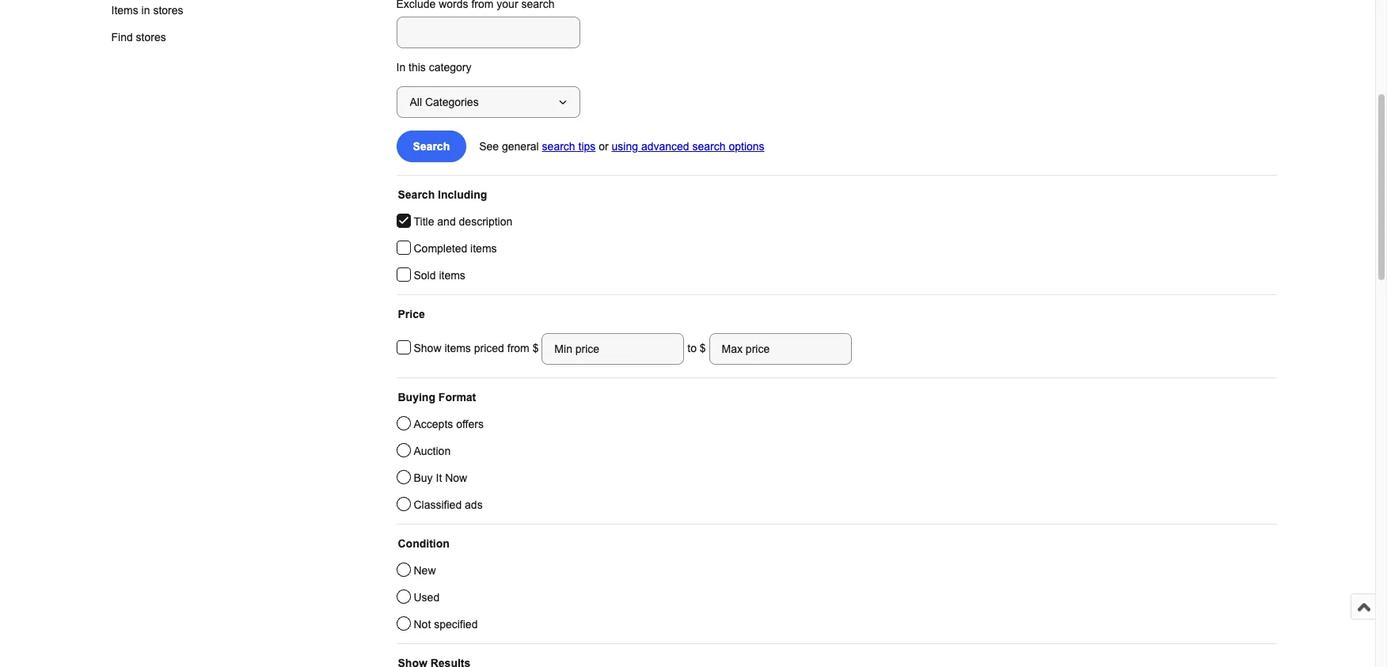 Task type: vqa. For each thing, say whether or not it's contained in the screenshot.
the search button on the top left of page
yes



Task type: locate. For each thing, give the bounding box(es) containing it.
1 vertical spatial search
[[398, 188, 435, 201]]

priced
[[474, 342, 504, 354]]

options
[[729, 140, 765, 153]]

0 vertical spatial search
[[413, 140, 450, 153]]

$
[[533, 342, 542, 354], [700, 342, 706, 354]]

to $
[[684, 342, 709, 354]]

0 horizontal spatial search
[[542, 140, 575, 153]]

search left tips
[[542, 140, 575, 153]]

items for show
[[445, 342, 471, 354]]

auction
[[414, 445, 451, 458]]

0 vertical spatial items
[[470, 242, 497, 255]]

description
[[459, 215, 513, 228]]

2 search from the left
[[692, 140, 726, 153]]

search
[[542, 140, 575, 153], [692, 140, 726, 153]]

show items priced from
[[414, 342, 533, 354]]

stores right in
[[153, 4, 183, 17]]

it
[[436, 472, 442, 485]]

stores down 'items in stores' link
[[136, 31, 166, 44]]

search for search including
[[398, 188, 435, 201]]

items right 'show'
[[445, 342, 471, 354]]

in
[[141, 4, 150, 17]]

buy it now
[[414, 472, 467, 485]]

items down description
[[470, 242, 497, 255]]

0 vertical spatial stores
[[153, 4, 183, 17]]

Enter maximum price range value, $ text field
[[709, 333, 852, 365]]

classified
[[414, 499, 462, 511]]

search
[[413, 140, 450, 153], [398, 188, 435, 201]]

to
[[687, 342, 697, 354]]

new
[[414, 565, 436, 577]]

1 vertical spatial stores
[[136, 31, 166, 44]]

1 horizontal spatial search
[[692, 140, 726, 153]]

from
[[507, 342, 530, 354]]

completed
[[414, 242, 467, 255]]

$ right the from
[[533, 342, 542, 354]]

see
[[479, 140, 499, 153]]

search including
[[398, 188, 487, 201]]

$ right to
[[700, 342, 706, 354]]

1 horizontal spatial $
[[700, 342, 706, 354]]

in
[[396, 61, 406, 74]]

search left "options"
[[692, 140, 726, 153]]

search up title
[[398, 188, 435, 201]]

items down completed items
[[439, 269, 465, 282]]

show
[[414, 342, 441, 354]]

search tips link
[[542, 140, 596, 153]]

sold
[[414, 269, 436, 282]]

search button
[[396, 131, 467, 162]]

general
[[502, 140, 539, 153]]

items
[[111, 4, 138, 17]]

classified ads
[[414, 499, 483, 511]]

in this category
[[396, 61, 471, 74]]

1 search from the left
[[542, 140, 575, 153]]

price
[[398, 308, 425, 321]]

items
[[470, 242, 497, 255], [439, 269, 465, 282], [445, 342, 471, 354]]

title
[[414, 215, 434, 228]]

2 vertical spatial items
[[445, 342, 471, 354]]

items for sold
[[439, 269, 465, 282]]

buying
[[398, 391, 435, 404]]

0 horizontal spatial $
[[533, 342, 542, 354]]

find stores link
[[99, 24, 221, 51]]

not specified
[[414, 618, 478, 631]]

stores
[[153, 4, 183, 17], [136, 31, 166, 44]]

search up search including
[[413, 140, 450, 153]]

1 vertical spatial items
[[439, 269, 465, 282]]

see general search tips or using advanced search options
[[479, 140, 765, 153]]

search inside search button
[[413, 140, 450, 153]]

items for completed
[[470, 242, 497, 255]]

offers
[[456, 418, 484, 431]]



Task type: describe. For each thing, give the bounding box(es) containing it.
find
[[111, 31, 133, 44]]

this
[[409, 61, 426, 74]]

and
[[437, 215, 456, 228]]

Exclude words from your search text field
[[396, 17, 580, 48]]

tips
[[578, 140, 596, 153]]

condition
[[398, 538, 450, 550]]

items in stores
[[111, 4, 183, 17]]

completed items
[[414, 242, 497, 255]]

ads
[[465, 499, 483, 511]]

used
[[414, 591, 440, 604]]

using
[[612, 140, 638, 153]]

accepts
[[414, 418, 453, 431]]

search for search
[[413, 140, 450, 153]]

title and description
[[414, 215, 513, 228]]

advanced
[[641, 140, 689, 153]]

Enter minimum price range value, $ text field
[[542, 333, 684, 365]]

not
[[414, 618, 431, 631]]

sold items
[[414, 269, 465, 282]]

items in stores link
[[99, 0, 221, 24]]

accepts offers
[[414, 418, 484, 431]]

find stores
[[111, 31, 166, 44]]

using advanced search options link
[[612, 140, 765, 153]]

buying format
[[398, 391, 476, 404]]

1 $ from the left
[[533, 342, 542, 354]]

including
[[438, 188, 487, 201]]

specified
[[434, 618, 478, 631]]

format
[[439, 391, 476, 404]]

category
[[429, 61, 471, 74]]

or
[[599, 140, 609, 153]]

buy
[[414, 472, 433, 485]]

now
[[445, 472, 467, 485]]

2 $ from the left
[[700, 342, 706, 354]]



